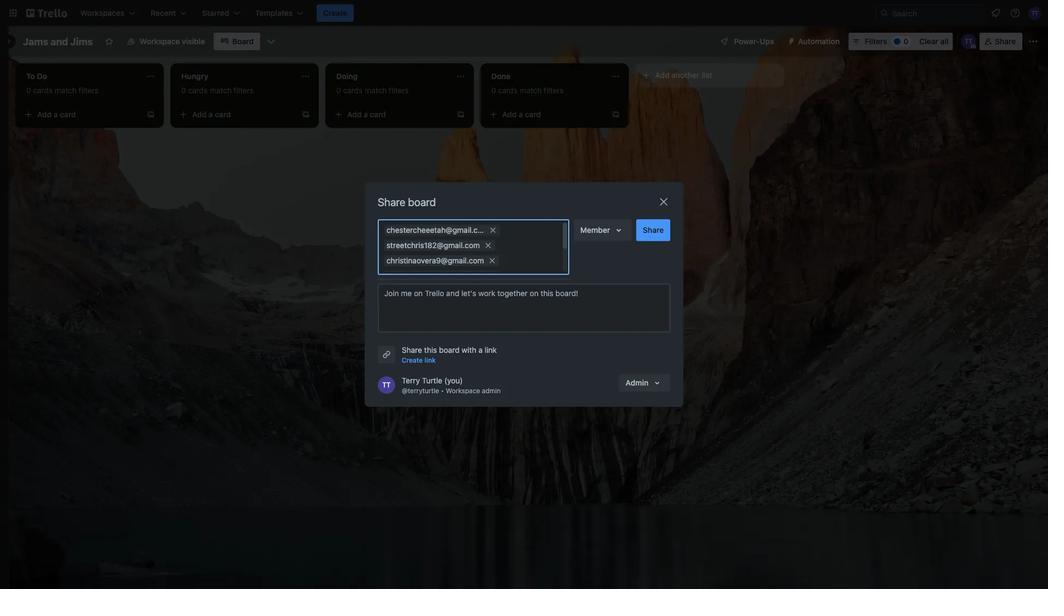 Task type: describe. For each thing, give the bounding box(es) containing it.
workspace visible button
[[120, 33, 212, 50]]

this
[[424, 346, 437, 355]]

0 cards match filters for 2nd create from template… image from the right
[[336, 86, 409, 95]]

add a card button for 2nd create from template… image from the right
[[330, 106, 452, 123]]

filters
[[865, 37, 887, 46]]

a inside share this board with a link create link
[[478, 346, 483, 355]]

create inside share this board with a link create link
[[402, 356, 423, 364]]

christinaovera9@gmail.com
[[386, 256, 484, 265]]

match for first create from template… image from the right
[[520, 86, 542, 95]]

create link button
[[402, 355, 436, 366]]

0 horizontal spatial board
[[408, 195, 436, 208]]

2 create from template… image from the left
[[456, 110, 465, 119]]

1 cards from the left
[[33, 86, 53, 95]]

add another list
[[655, 71, 712, 80]]

clarkrunnerman@gmail.com
[[386, 272, 485, 281]]

filters for add a card button for first create from template… image from the right
[[544, 86, 564, 95]]

1 vertical spatial link
[[425, 356, 436, 364]]

close image
[[657, 195, 670, 209]]

switch to… image
[[8, 8, 19, 19]]

power-ups
[[734, 37, 774, 46]]

primary element
[[0, 0, 1048, 26]]

jims
[[70, 35, 93, 47]]

0 notifications image
[[989, 7, 1002, 20]]

card for add a card button associated with create from template… icon at the top left of the page
[[60, 110, 76, 119]]

match for third create from template… image from the right
[[210, 86, 232, 95]]

and
[[50, 35, 68, 47]]

another
[[671, 71, 699, 80]]

0 vertical spatial link
[[485, 346, 497, 355]]

share inside share this board with a link create link
[[402, 346, 422, 355]]

all
[[940, 37, 949, 46]]

add another list button
[[635, 63, 784, 87]]

clear all button
[[915, 33, 953, 50]]

workspace visible
[[140, 37, 205, 46]]

admin
[[626, 379, 648, 388]]

admin
[[482, 387, 501, 395]]

0 for add a card button associated with create from template… icon at the top left of the page
[[26, 86, 31, 95]]

3 cards from the left
[[343, 86, 363, 95]]

2 vertical spatial terry turtle (terryturtle) image
[[378, 377, 395, 394]]

filters for add a card button associated with 2nd create from template… image from the right
[[389, 86, 409, 95]]

(you)
[[444, 376, 463, 385]]

share board
[[378, 195, 436, 208]]

board
[[232, 37, 254, 46]]

0 cards match filters for first create from template… image from the right
[[491, 86, 564, 95]]

workspace inside the terry turtle (you) @terryturtle • workspace admin
[[446, 387, 480, 395]]

board link
[[214, 33, 260, 50]]

jams and jims
[[23, 35, 93, 47]]

power-
[[734, 37, 760, 46]]

share up chestercheeetah@gmail.com
[[378, 195, 405, 208]]

chestercheeetah@gmail.com
[[386, 226, 489, 235]]

0 cards match filters for create from template… icon at the top left of the page
[[26, 86, 99, 95]]

customize views image
[[266, 36, 277, 47]]



Task type: vqa. For each thing, say whether or not it's contained in the screenshot.
the bottom Nov
no



Task type: locate. For each thing, give the bounding box(es) containing it.
4 filters from the left
[[544, 86, 564, 95]]

2 filters from the left
[[234, 86, 254, 95]]

0 horizontal spatial workspace
[[140, 37, 180, 46]]

4 add a card button from the left
[[485, 106, 607, 123]]

1 add a card from the left
[[37, 110, 76, 119]]

1 vertical spatial terry turtle (terryturtle) image
[[961, 34, 976, 49]]

add inside button
[[655, 71, 669, 80]]

sm image
[[783, 33, 798, 48]]

2 add a card from the left
[[192, 110, 231, 119]]

add
[[655, 71, 669, 80], [37, 110, 52, 119], [192, 110, 207, 119], [347, 110, 362, 119], [502, 110, 517, 119]]

share button down "close" image
[[636, 219, 670, 241]]

create inside button
[[323, 8, 347, 17]]

workspace down "(you)"
[[446, 387, 480, 395]]

cards
[[33, 86, 53, 95], [188, 86, 208, 95], [343, 86, 363, 95], [498, 86, 518, 95]]

Search field
[[889, 5, 984, 21]]

share left this at the left
[[402, 346, 422, 355]]

create
[[323, 8, 347, 17], [402, 356, 423, 364]]

clear all
[[919, 37, 949, 46]]

3 card from the left
[[370, 110, 386, 119]]

card for third create from template… image from the right's add a card button
[[215, 110, 231, 119]]

3 match from the left
[[365, 86, 387, 95]]

1 vertical spatial board
[[439, 346, 460, 355]]

0 vertical spatial create
[[323, 8, 347, 17]]

automation button
[[783, 33, 846, 50]]

filters
[[79, 86, 99, 95], [234, 86, 254, 95], [389, 86, 409, 95], [544, 86, 564, 95]]

admin button
[[619, 374, 670, 392]]

0 horizontal spatial share button
[[636, 219, 670, 241]]

1 horizontal spatial create from template… image
[[456, 110, 465, 119]]

2 0 cards match filters from the left
[[181, 86, 254, 95]]

add a card button for third create from template… image from the right
[[175, 106, 297, 123]]

card
[[60, 110, 76, 119], [215, 110, 231, 119], [370, 110, 386, 119], [525, 110, 541, 119]]

2 card from the left
[[215, 110, 231, 119]]

open information menu image
[[1010, 8, 1021, 19]]

4 0 cards match filters from the left
[[491, 86, 564, 95]]

0 vertical spatial terry turtle (terryturtle) image
[[1028, 7, 1042, 20]]

2 add a card button from the left
[[175, 106, 297, 123]]

board inside share this board with a link create link
[[439, 346, 460, 355]]

add a card button for first create from template… image from the right
[[485, 106, 607, 123]]

0 for add a card button associated with 2nd create from template… image from the right
[[336, 86, 341, 95]]

share left show menu 'icon'
[[995, 37, 1016, 46]]

share
[[995, 37, 1016, 46], [378, 195, 405, 208], [643, 226, 664, 235], [402, 346, 422, 355]]

4 cards from the left
[[498, 86, 518, 95]]

link down this at the left
[[425, 356, 436, 364]]

match for create from template… icon at the top left of the page
[[55, 86, 77, 95]]

board
[[408, 195, 436, 208], [439, 346, 460, 355]]

0 horizontal spatial link
[[425, 356, 436, 364]]

add a card button for create from template… icon at the top left of the page
[[20, 106, 142, 123]]

1 0 cards match filters from the left
[[26, 86, 99, 95]]

streetchris182@gmail.com
[[386, 241, 480, 250]]

share button
[[980, 33, 1022, 50], [636, 219, 670, 241]]

turtle
[[422, 376, 442, 385]]

3 0 cards match filters from the left
[[336, 86, 409, 95]]

1 add a card button from the left
[[20, 106, 142, 123]]

card for add a card button for first create from template… image from the right
[[525, 110, 541, 119]]

workspace
[[140, 37, 180, 46], [446, 387, 480, 395]]

terry turtle (terryturtle) image right open information menu image
[[1028, 7, 1042, 20]]

2 horizontal spatial create from template… image
[[611, 110, 620, 119]]

0 horizontal spatial create
[[323, 8, 347, 17]]

terry turtle (you) @terryturtle • workspace admin
[[402, 376, 501, 395]]

ups
[[760, 37, 774, 46]]

terry turtle (terryturtle) image
[[1028, 7, 1042, 20], [961, 34, 976, 49], [378, 377, 395, 394]]

jams
[[23, 35, 48, 47]]

automation
[[798, 37, 840, 46]]

link right the with on the bottom of the page
[[485, 346, 497, 355]]

0 cards match filters for third create from template… image from the right
[[181, 86, 254, 95]]

0 cards match filters
[[26, 86, 99, 95], [181, 86, 254, 95], [336, 86, 409, 95], [491, 86, 564, 95]]

3 add a card button from the left
[[330, 106, 452, 123]]

0 vertical spatial share button
[[980, 33, 1022, 50]]

member
[[580, 226, 610, 235]]

1 horizontal spatial create
[[402, 356, 423, 364]]

1 create from template… image from the left
[[301, 110, 310, 119]]

create from template… image
[[301, 110, 310, 119], [456, 110, 465, 119], [611, 110, 620, 119]]

workspace left visible at the left
[[140, 37, 180, 46]]

create from template… image
[[146, 110, 155, 119]]

star or unstar board image
[[105, 37, 113, 46]]

1 vertical spatial share button
[[636, 219, 670, 241]]

1 card from the left
[[60, 110, 76, 119]]

list
[[701, 71, 712, 80]]

•
[[441, 387, 444, 395]]

share down "close" image
[[643, 226, 664, 235]]

1 horizontal spatial share button
[[980, 33, 1022, 50]]

show menu image
[[1028, 36, 1039, 47]]

power-ups button
[[712, 33, 781, 50]]

match
[[55, 86, 77, 95], [210, 86, 232, 95], [365, 86, 387, 95], [520, 86, 542, 95]]

0 vertical spatial workspace
[[140, 37, 180, 46]]

0 vertical spatial board
[[408, 195, 436, 208]]

2 horizontal spatial terry turtle (terryturtle) image
[[1028, 7, 1042, 20]]

4 card from the left
[[525, 110, 541, 119]]

workspace inside button
[[140, 37, 180, 46]]

search image
[[880, 9, 889, 17]]

3 create from template… image from the left
[[611, 110, 620, 119]]

card for add a card button associated with 2nd create from template… image from the right
[[370, 110, 386, 119]]

4 add a card from the left
[[502, 110, 541, 119]]

terry turtle (terryturtle) image right all
[[961, 34, 976, 49]]

create button
[[317, 4, 354, 22]]

1 vertical spatial create
[[402, 356, 423, 364]]

1 vertical spatial workspace
[[446, 387, 480, 395]]

visible
[[182, 37, 205, 46]]

terry
[[402, 376, 420, 385]]

share button down the 0 notifications image
[[980, 33, 1022, 50]]

with
[[462, 346, 476, 355]]

Join me on Trello and let's work together on this board! text field
[[378, 284, 670, 333]]

board up chestercheeetah@gmail.com
[[408, 195, 436, 208]]

filters for third create from template… image from the right's add a card button
[[234, 86, 254, 95]]

add a card
[[37, 110, 76, 119], [192, 110, 231, 119], [347, 110, 386, 119], [502, 110, 541, 119]]

1 horizontal spatial terry turtle (terryturtle) image
[[961, 34, 976, 49]]

filters for add a card button associated with create from template… icon at the top left of the page
[[79, 86, 99, 95]]

match for 2nd create from template… image from the right
[[365, 86, 387, 95]]

Board name text field
[[17, 33, 98, 50]]

2 cards from the left
[[188, 86, 208, 95]]

@terryturtle
[[402, 387, 439, 395]]

3 filters from the left
[[389, 86, 409, 95]]

member button
[[574, 219, 632, 241]]

1 horizontal spatial link
[[485, 346, 497, 355]]

board right this at the left
[[439, 346, 460, 355]]

0 for third create from template… image from the right's add a card button
[[181, 86, 186, 95]]

0 horizontal spatial create from template… image
[[301, 110, 310, 119]]

terry turtle (terryturtle) image left terry
[[378, 377, 395, 394]]

1 match from the left
[[55, 86, 77, 95]]

share this board with a link create link
[[402, 346, 497, 364]]

add a card button
[[20, 106, 142, 123], [175, 106, 297, 123], [330, 106, 452, 123], [485, 106, 607, 123]]

a
[[54, 110, 58, 119], [209, 110, 213, 119], [364, 110, 368, 119], [519, 110, 523, 119], [478, 346, 483, 355]]

0 for add a card button for first create from template… image from the right
[[491, 86, 496, 95]]

link
[[485, 346, 497, 355], [425, 356, 436, 364]]

1 horizontal spatial workspace
[[446, 387, 480, 395]]

4 match from the left
[[520, 86, 542, 95]]

2 match from the left
[[210, 86, 232, 95]]

clear
[[919, 37, 938, 46]]

1 horizontal spatial board
[[439, 346, 460, 355]]

0
[[904, 37, 908, 46], [26, 86, 31, 95], [181, 86, 186, 95], [336, 86, 341, 95], [491, 86, 496, 95]]

3 add a card from the left
[[347, 110, 386, 119]]

0 horizontal spatial terry turtle (terryturtle) image
[[378, 377, 395, 394]]

1 filters from the left
[[79, 86, 99, 95]]



